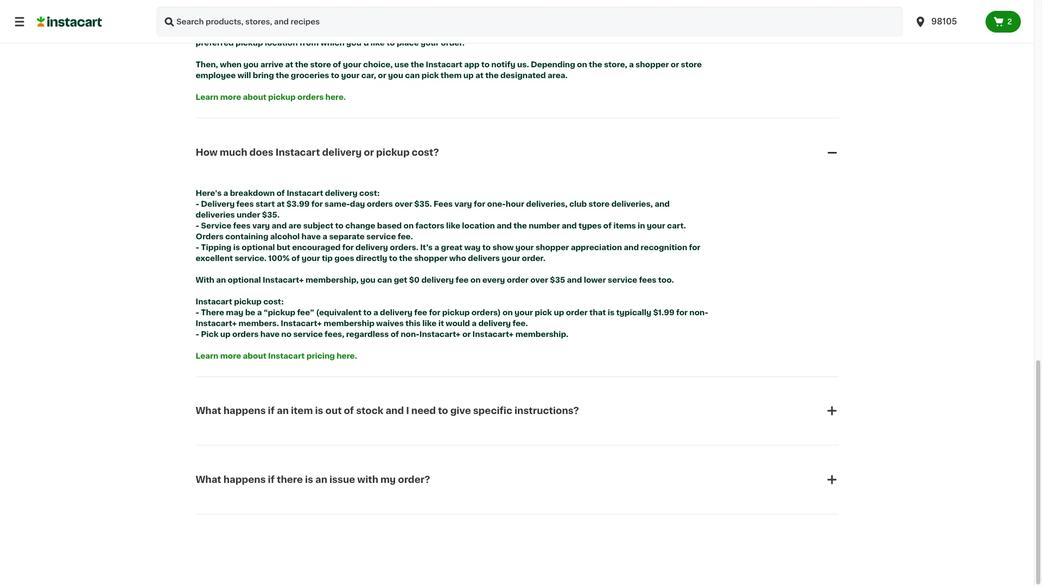 Task type: locate. For each thing, give the bounding box(es) containing it.
1 horizontal spatial at
[[285, 61, 293, 69]]

pick left them
[[422, 72, 439, 79]]

2 horizontal spatial select
[[660, 28, 685, 36]]

0 horizontal spatial have
[[260, 330, 280, 338]]

more down will
[[220, 93, 241, 101]]

1 horizontal spatial order.
[[522, 254, 546, 262]]

if
[[268, 407, 275, 416], [268, 475, 275, 484]]

does
[[249, 148, 273, 157]]

cost: inside instacart pickup cost: - there may be a "pickup fee" (equivalent to a delivery fee for pickup orders) on your pick up order that is typically $1.99 for non- instacart+ members. instacart+ membership waives this like it would a delivery fee. - pick up orders have no service fees, regardless of non-instacart+ or instacart+ membership.
[[263, 298, 284, 305]]

2 if from the top
[[268, 475, 275, 484]]

like inside here's a breakdown of instacart delivery cost: - delivery fees start at $3.99 for same-day orders over $35. fees vary for one-hour deliveries, club store deliveries, and deliveries under $35. - service fees vary and are subject to change based on factors like location and the number and types of items in your cart. orders containing alcohol have a separate service fee. - tipping is optional but encouraged for delivery orders. it's a great way to show your shopper appreciation and recognition for excellent service. 100% of your tip goes directly to the shopper who delivers your order.
[[446, 222, 460, 229]]

cost?
[[412, 148, 439, 157]]

1 horizontal spatial that
[[590, 309, 606, 316]]

0 vertical spatial like
[[371, 39, 385, 47]]

1 horizontal spatial app
[[464, 61, 480, 69]]

98105 button
[[914, 7, 979, 37]]

1 vertical spatial an
[[277, 407, 289, 416]]

specific
[[473, 407, 512, 416]]

of down waives
[[391, 330, 399, 338]]

0 horizontal spatial pick
[[422, 72, 439, 79]]

0 vertical spatial location
[[265, 39, 298, 47]]

2 more from the top
[[220, 352, 241, 360]]

0 vertical spatial non-
[[690, 309, 708, 316]]

to left notify
[[481, 61, 490, 69]]

an left item
[[277, 407, 289, 416]]

here's a breakdown of instacart delivery cost: - delivery fees start at $3.99 for same-day orders over $35. fees vary for one-hour deliveries, club store deliveries, and deliveries under $35. - service fees vary and are subject to change based on factors like location and the number and types of items in your cart. orders containing alcohol have a separate service fee. - tipping is optional but encouraged for delivery orders. it's a great way to show your shopper appreciation and recognition for excellent service. 100% of your tip goes directly to the shopper who delivers your order.
[[196, 189, 702, 262]]

using
[[196, 28, 219, 36]]

vary down under
[[252, 222, 270, 229]]

about for pickup
[[243, 93, 266, 101]]

to left place
[[387, 39, 395, 47]]

0 vertical spatial pick
[[422, 72, 439, 79]]

1 learn from the top
[[196, 93, 218, 101]]

learn down pick
[[196, 352, 218, 360]]

and left types
[[562, 222, 577, 229]]

like
[[371, 39, 385, 47], [446, 222, 460, 229], [423, 320, 437, 327]]

that inside using the instacart app or website, select a store of your choice near you that offers pickup, select pickup, and then select your preferred pickup location from which you'd like to place your order.
[[489, 28, 506, 36]]

fees up containing
[[233, 222, 251, 229]]

fee up this
[[414, 309, 427, 316]]

1 horizontal spatial $35.
[[414, 200, 432, 208]]

over up based
[[395, 200, 413, 208]]

optional inside here's a breakdown of instacart delivery cost: - delivery fees start at $3.99 for same-day orders over $35. fees vary for one-hour deliveries, club store deliveries, and deliveries under $35. - service fees vary and are subject to change based on factors like location and the number and types of items in your cart. orders containing alcohol have a separate service fee. - tipping is optional but encouraged for delivery orders. it's a great way to show your shopper appreciation and recognition for excellent service. 100% of your tip goes directly to the shopper who delivers your order.
[[242, 244, 275, 251]]

have down the members.
[[260, 330, 280, 338]]

that
[[489, 28, 506, 36], [590, 309, 606, 316]]

instacart up $3.99
[[287, 189, 323, 197]]

1 about from the top
[[243, 93, 266, 101]]

orders
[[298, 93, 324, 101], [367, 200, 393, 208], [232, 330, 259, 338]]

1 vertical spatial at
[[476, 72, 484, 79]]

is right there
[[305, 475, 313, 484]]

pickup,
[[533, 28, 563, 36]]

issue
[[330, 475, 355, 484]]

1 vertical spatial fee
[[414, 309, 427, 316]]

for left one-
[[474, 200, 485, 208]]

vary
[[455, 200, 472, 208], [252, 222, 270, 229]]

-
[[196, 200, 199, 208], [196, 222, 199, 229], [196, 244, 199, 251], [196, 309, 199, 316], [196, 330, 199, 338]]

1 horizontal spatial have
[[302, 233, 321, 240]]

delivery
[[322, 148, 362, 157], [325, 189, 358, 197], [356, 244, 388, 251], [421, 276, 454, 284], [380, 309, 413, 316], [478, 320, 511, 327]]

fee"
[[297, 309, 314, 316]]

- down orders at the top left
[[196, 244, 199, 251]]

fee. inside here's a breakdown of instacart delivery cost: - delivery fees start at $3.99 for same-day orders over $35. fees vary for one-hour deliveries, club store deliveries, and deliveries under $35. - service fees vary and are subject to change based on factors like location and the number and types of items in your cart. orders containing alcohol have a separate service fee. - tipping is optional but encouraged for delivery orders. it's a great way to show your shopper appreciation and recognition for excellent service. 100% of your tip goes directly to the shopper who delivers your order.
[[398, 233, 413, 240]]

an right with
[[216, 276, 226, 284]]

what happens if there is an issue with my order?
[[196, 475, 430, 484]]

is left typically
[[608, 309, 615, 316]]

the
[[221, 28, 234, 36], [295, 61, 308, 69], [411, 61, 424, 69], [589, 61, 602, 69], [276, 72, 289, 79], [485, 72, 499, 79], [514, 222, 527, 229], [399, 254, 413, 262]]

much
[[220, 148, 247, 157]]

up up membership.
[[554, 309, 564, 316]]

to inside instacart pickup cost: - there may be a "pickup fee" (equivalent to a delivery fee for pickup orders) on your pick up order that is typically $1.99 for non- instacart+ members. instacart+ membership waives this like it would a delivery fee. - pick up orders have no service fees, regardless of non-instacart+ or instacart+ membership.
[[363, 309, 372, 316]]

the inside using the instacart app or website, select a store of your choice near you that offers pickup, select pickup, and then select your preferred pickup location from which you'd like to place your order.
[[221, 28, 234, 36]]

subject
[[303, 222, 334, 229]]

way
[[464, 244, 481, 251]]

up inside then, when you arrive at the store of your choice, use the instacart app to notify us. depending on the store, a shopper or store employee will bring the groceries to your car, or you can pick them up at the designated area.
[[463, 72, 474, 79]]

0 horizontal spatial non-
[[401, 330, 420, 338]]

2 horizontal spatial like
[[446, 222, 460, 229]]

1 horizontal spatial cost:
[[359, 189, 380, 197]]

1 horizontal spatial fee.
[[513, 320, 528, 327]]

0 vertical spatial order.
[[441, 39, 465, 47]]

orders down the members.
[[232, 330, 259, 338]]

2 learn from the top
[[196, 352, 218, 360]]

0 horizontal spatial deliveries,
[[526, 200, 568, 208]]

0 vertical spatial about
[[243, 93, 266, 101]]

then,
[[196, 61, 218, 69]]

0 vertical spatial if
[[268, 407, 275, 416]]

it's
[[420, 244, 433, 251]]

store inside using the instacart app or website, select a store of your choice near you that offers pickup, select pickup, and then select your preferred pickup location from which you'd like to place your order.
[[370, 28, 391, 36]]

1 horizontal spatial an
[[277, 407, 289, 416]]

instacart up arrive
[[236, 28, 272, 36]]

select right pickup,
[[565, 28, 590, 36]]

1 vertical spatial over
[[530, 276, 548, 284]]

near
[[452, 28, 470, 36]]

None search field
[[156, 7, 903, 37]]

orders down groceries
[[298, 93, 324, 101]]

a inside then, when you arrive at the store of your choice, use the instacart app to notify us. depending on the store, a shopper or store employee will bring the groceries to your car, or you can pick them up at the designated area.
[[629, 61, 634, 69]]

orders inside here's a breakdown of instacart delivery cost: - delivery fees start at $3.99 for same-day orders over $35. fees vary for one-hour deliveries, club store deliveries, and deliveries under $35. - service fees vary and are subject to change based on factors like location and the number and types of items in your cart. orders containing alcohol have a separate service fee. - tipping is optional but encouraged for delivery orders. it's a great way to show your shopper appreciation and recognition for excellent service. 100% of your tip goes directly to the shopper who delivers your order.
[[367, 200, 393, 208]]

1 horizontal spatial order
[[566, 309, 588, 316]]

4 - from the top
[[196, 309, 199, 316]]

2 vertical spatial like
[[423, 320, 437, 327]]

0 vertical spatial more
[[220, 93, 241, 101]]

the up the preferred
[[221, 28, 234, 36]]

pick
[[201, 330, 219, 338]]

select up the you'd
[[337, 28, 362, 36]]

0 horizontal spatial $35.
[[262, 211, 280, 219]]

about down the members.
[[243, 352, 266, 360]]

1 vertical spatial up
[[554, 309, 564, 316]]

instacart inside using the instacart app or website, select a store of your choice near you that offers pickup, select pickup, and then select your preferred pickup location from which you'd like to place your order.
[[236, 28, 272, 36]]

0 horizontal spatial fee
[[414, 309, 427, 316]]

1 horizontal spatial like
[[423, 320, 437, 327]]

fee. up orders.
[[398, 233, 413, 240]]

a up the you'd
[[364, 28, 368, 36]]

vary right fees
[[455, 200, 472, 208]]

like inside instacart pickup cost: - there may be a "pickup fee" (equivalent to a delivery fee for pickup orders) on your pick up order that is typically $1.99 for non- instacart+ members. instacart+ membership waives this like it would a delivery fee. - pick up orders have no service fees, regardless of non-instacart+ or instacart+ membership.
[[423, 320, 437, 327]]

service
[[366, 233, 396, 240], [608, 276, 637, 284], [293, 330, 323, 338]]

optional
[[242, 244, 275, 251], [228, 276, 261, 284]]

- up orders at the top left
[[196, 222, 199, 229]]

3 - from the top
[[196, 244, 199, 251]]

optional down service.
[[228, 276, 261, 284]]

2 vertical spatial up
[[220, 330, 231, 338]]

1 vertical spatial $35.
[[262, 211, 280, 219]]

fees left too.
[[639, 276, 657, 284]]

delivery
[[201, 200, 235, 208]]

0 vertical spatial vary
[[455, 200, 472, 208]]

change
[[345, 222, 375, 229]]

i
[[406, 407, 409, 416]]

like right the you'd
[[371, 39, 385, 47]]

items
[[614, 222, 636, 229]]

1 vertical spatial learn
[[196, 352, 218, 360]]

0 vertical spatial orders
[[298, 93, 324, 101]]

pick
[[422, 72, 439, 79], [535, 309, 552, 316]]

or inside instacart pickup cost: - there may be a "pickup fee" (equivalent to a delivery fee for pickup orders) on your pick up order that is typically $1.99 for non- instacart+ members. instacart+ membership waives this like it would a delivery fee. - pick up orders have no service fees, regardless of non-instacart+ or instacart+ membership.
[[462, 330, 471, 338]]

learn for learn more about pickup orders here.
[[196, 93, 218, 101]]

- left pick
[[196, 330, 199, 338]]

0 vertical spatial here.
[[326, 93, 346, 101]]

order down lower
[[566, 309, 588, 316]]

orders right day
[[367, 200, 393, 208]]

more for learn more about pickup orders here.
[[220, 93, 241, 101]]

under
[[237, 211, 260, 219]]

will
[[238, 72, 251, 79]]

which
[[321, 39, 345, 47]]

1 vertical spatial have
[[260, 330, 280, 338]]

for
[[311, 200, 323, 208], [474, 200, 485, 208], [342, 244, 354, 251], [689, 244, 701, 251], [429, 309, 441, 316], [676, 309, 688, 316]]

1 vertical spatial orders
[[367, 200, 393, 208]]

0 vertical spatial that
[[489, 28, 506, 36]]

more for learn more about instacart pricing here.
[[220, 352, 241, 360]]

cost:
[[359, 189, 380, 197], [263, 298, 284, 305]]

1 vertical spatial cost:
[[263, 298, 284, 305]]

for down the separate
[[342, 244, 354, 251]]

more
[[220, 93, 241, 101], [220, 352, 241, 360]]

2 what from the top
[[196, 475, 221, 484]]

app up arrive
[[274, 28, 289, 36]]

0 vertical spatial over
[[395, 200, 413, 208]]

0 vertical spatial an
[[216, 276, 226, 284]]

instacart right does
[[276, 148, 320, 157]]

1 vertical spatial happens
[[224, 475, 266, 484]]

1 horizontal spatial service
[[366, 233, 396, 240]]

pickup inside dropdown button
[[376, 148, 410, 157]]

- down here's
[[196, 200, 199, 208]]

app
[[274, 28, 289, 36], [464, 61, 480, 69]]

of
[[393, 28, 401, 36], [333, 61, 341, 69], [277, 189, 285, 197], [603, 222, 612, 229], [292, 254, 300, 262], [391, 330, 399, 338], [344, 407, 354, 416]]

$35. left fees
[[414, 200, 432, 208]]

club
[[569, 200, 587, 208]]

0 horizontal spatial that
[[489, 28, 506, 36]]

order
[[507, 276, 529, 284], [566, 309, 588, 316]]

here. down fees,
[[337, 352, 357, 360]]

non-
[[690, 309, 708, 316], [401, 330, 420, 338]]

to up the delivers
[[482, 244, 491, 251]]

0 horizontal spatial orders
[[232, 330, 259, 338]]

0 vertical spatial order
[[507, 276, 529, 284]]

0 vertical spatial cost:
[[359, 189, 380, 197]]

2 vertical spatial service
[[293, 330, 323, 338]]

1 vertical spatial shopper
[[536, 244, 569, 251]]

fee. up membership.
[[513, 320, 528, 327]]

a right be at the bottom
[[257, 309, 262, 316]]

at
[[285, 61, 293, 69], [476, 72, 484, 79], [277, 200, 285, 208]]

your up car,
[[343, 61, 361, 69]]

pricing
[[307, 352, 335, 360]]

at right arrive
[[285, 61, 293, 69]]

1 vertical spatial if
[[268, 475, 275, 484]]

regardless
[[346, 330, 389, 338]]

your up membership.
[[515, 309, 533, 316]]

0 vertical spatial service
[[366, 233, 396, 240]]

shopper down it's
[[414, 254, 448, 262]]

0 vertical spatial optional
[[242, 244, 275, 251]]

that left offers
[[489, 28, 506, 36]]

0 horizontal spatial like
[[371, 39, 385, 47]]

1 horizontal spatial up
[[463, 72, 474, 79]]

to inside using the instacart app or website, select a store of your choice near you that offers pickup, select pickup, and then select your preferred pickup location from which you'd like to place your order.
[[387, 39, 395, 47]]

0 horizontal spatial location
[[265, 39, 298, 47]]

a inside using the instacart app or website, select a store of your choice near you that offers pickup, select pickup, and then select your preferred pickup location from which you'd like to place your order.
[[364, 28, 368, 36]]

if left item
[[268, 407, 275, 416]]

$35. down start on the left top of the page
[[262, 211, 280, 219]]

pick inside then, when you arrive at the store of your choice, use the instacart app to notify us. depending on the store, a shopper or store employee will bring the groceries to your car, or you can pick them up at the designated area.
[[422, 72, 439, 79]]

0 vertical spatial have
[[302, 233, 321, 240]]

2 horizontal spatial at
[[476, 72, 484, 79]]

membership,
[[306, 276, 359, 284]]

and left i
[[386, 407, 404, 416]]

0 horizontal spatial an
[[216, 276, 226, 284]]

over inside here's a breakdown of instacart delivery cost: - delivery fees start at $3.99 for same-day orders over $35. fees vary for one-hour deliveries, club store deliveries, and deliveries under $35. - service fees vary and are subject to change based on factors like location and the number and types of items in your cart. orders containing alcohol have a separate service fee. - tipping is optional but encouraged for delivery orders. it's a great way to show your shopper appreciation and recognition for excellent service. 100% of your tip goes directly to the shopper who delivers your order.
[[395, 200, 413, 208]]

learn more about pickup orders here.
[[196, 93, 346, 101]]

to down orders.
[[389, 254, 397, 262]]

1 horizontal spatial over
[[530, 276, 548, 284]]

may
[[226, 309, 243, 316]]

to left give
[[438, 407, 448, 416]]

instacart inside instacart pickup cost: - there may be a "pickup fee" (equivalent to a delivery fee for pickup orders) on your pick up order that is typically $1.99 for non- instacart+ members. instacart+ membership waives this like it would a delivery fee. - pick up orders have no service fees, regardless of non-instacart+ or instacart+ membership.
[[196, 298, 232, 305]]

how much does instacart delivery or pickup cost? button
[[196, 133, 838, 172]]

too.
[[658, 276, 674, 284]]

and right $35
[[567, 276, 582, 284]]

on inside then, when you arrive at the store of your choice, use the instacart app to notify us. depending on the store, a shopper or store employee will bring the groceries to your car, or you can pick them up at the designated area.
[[577, 61, 587, 69]]

1 happens from the top
[[224, 407, 266, 416]]

0 vertical spatial happens
[[224, 407, 266, 416]]

of up place
[[393, 28, 401, 36]]

1 vertical spatial that
[[590, 309, 606, 316]]

0 vertical spatial shopper
[[636, 61, 669, 69]]

service right no
[[293, 330, 323, 338]]

2 horizontal spatial shopper
[[636, 61, 669, 69]]

1 vertical spatial service
[[608, 276, 637, 284]]

what for what happens if there is an issue with my order?
[[196, 475, 221, 484]]

of left the items
[[603, 222, 612, 229]]

0 vertical spatial fee
[[456, 276, 469, 284]]

instacart inside here's a breakdown of instacart delivery cost: - delivery fees start at $3.99 for same-day orders over $35. fees vary for one-hour deliveries, club store deliveries, and deliveries under $35. - service fees vary and are subject to change based on factors like location and the number and types of items in your cart. orders containing alcohol have a separate service fee. - tipping is optional but encouraged for delivery orders. it's a great way to show your shopper appreciation and recognition for excellent service. 100% of your tip goes directly to the shopper who delivers your order.
[[287, 189, 323, 197]]

on right orders)
[[503, 309, 513, 316]]

an
[[216, 276, 226, 284], [277, 407, 289, 416], [315, 475, 327, 484]]

learn down employee
[[196, 93, 218, 101]]

1 more from the top
[[220, 93, 241, 101]]

is
[[233, 244, 240, 251], [608, 309, 615, 316], [315, 407, 323, 416], [305, 475, 313, 484]]

1 vertical spatial can
[[377, 276, 392, 284]]

0 horizontal spatial fee.
[[398, 233, 413, 240]]

with
[[196, 276, 214, 284]]

1 horizontal spatial pick
[[535, 309, 552, 316]]

1 vertical spatial app
[[464, 61, 480, 69]]

tipping
[[201, 244, 231, 251]]

have
[[302, 233, 321, 240], [260, 330, 280, 338]]

2 horizontal spatial orders
[[367, 200, 393, 208]]

1 vertical spatial fee.
[[513, 320, 528, 327]]

0 horizontal spatial select
[[337, 28, 362, 36]]

fee
[[456, 276, 469, 284], [414, 309, 427, 316]]

how
[[196, 148, 218, 157]]

if for an
[[268, 407, 275, 416]]

that inside instacart pickup cost: - there may be a "pickup fee" (equivalent to a delivery fee for pickup orders) on your pick up order that is typically $1.99 for non- instacart+ members. instacart+ membership waives this like it would a delivery fee. - pick up orders have no service fees, regardless of non-instacart+ or instacart+ membership.
[[590, 309, 606, 316]]

1 what from the top
[[196, 407, 221, 416]]

1 vertical spatial vary
[[252, 222, 270, 229]]

2 vertical spatial shopper
[[414, 254, 448, 262]]

excellent
[[196, 254, 233, 262]]

on inside instacart pickup cost: - there may be a "pickup fee" (equivalent to a delivery fee for pickup orders) on your pick up order that is typically $1.99 for non- instacart+ members. instacart+ membership waives this like it would a delivery fee. - pick up orders have no service fees, regardless of non-instacart+ or instacart+ membership.
[[503, 309, 513, 316]]

a right store,
[[629, 61, 634, 69]]

over
[[395, 200, 413, 208], [530, 276, 548, 284]]

0 horizontal spatial shopper
[[414, 254, 448, 262]]

1 vertical spatial location
[[462, 222, 495, 229]]

2 horizontal spatial an
[[315, 475, 327, 484]]

encouraged
[[292, 244, 341, 251]]

for right recognition
[[689, 244, 701, 251]]

1 horizontal spatial select
[[565, 28, 590, 36]]

of inside then, when you arrive at the store of your choice, use the instacart app to notify us. depending on the store, a shopper or store employee will bring the groceries to your car, or you can pick them up at the designated area.
[[333, 61, 341, 69]]

here. down groceries
[[326, 93, 346, 101]]

like up great
[[446, 222, 460, 229]]

1 vertical spatial like
[[446, 222, 460, 229]]

location inside here's a breakdown of instacart delivery cost: - delivery fees start at $3.99 for same-day orders over $35. fees vary for one-hour deliveries, club store deliveries, and deliveries under $35. - service fees vary and are subject to change based on factors like location and the number and types of items in your cart. orders containing alcohol have a separate service fee. - tipping is optional but encouraged for delivery orders. it's a great way to show your shopper appreciation and recognition for excellent service. 100% of your tip goes directly to the shopper who delivers your order.
[[462, 222, 495, 229]]

fee down who
[[456, 276, 469, 284]]

$35.
[[414, 200, 432, 208], [262, 211, 280, 219]]

instacart down no
[[268, 352, 305, 360]]

an left issue
[[315, 475, 327, 484]]

service
[[201, 222, 231, 229]]

choice
[[423, 28, 450, 36]]

no
[[281, 330, 292, 338]]

at right them
[[476, 72, 484, 79]]

who
[[449, 254, 466, 262]]

like left it
[[423, 320, 437, 327]]

0 vertical spatial at
[[285, 61, 293, 69]]

deliveries,
[[526, 200, 568, 208], [611, 200, 653, 208]]

if for there
[[268, 475, 275, 484]]

service right lower
[[608, 276, 637, 284]]

app left notify
[[464, 61, 480, 69]]

0 horizontal spatial cost:
[[263, 298, 284, 305]]

pickup left cost?
[[376, 148, 410, 157]]

0 vertical spatial fee.
[[398, 233, 413, 240]]

that down lower
[[590, 309, 606, 316]]

and inside dropdown button
[[386, 407, 404, 416]]

1 horizontal spatial non-
[[690, 309, 708, 316]]

fee inside instacart pickup cost: - there may be a "pickup fee" (equivalent to a delivery fee for pickup orders) on your pick up order that is typically $1.99 for non- instacart+ members. instacart+ membership waives this like it would a delivery fee. - pick up orders have no service fees, regardless of non-instacart+ or instacart+ membership.
[[414, 309, 427, 316]]

app inside then, when you arrive at the store of your choice, use the instacart app to notify us. depending on the store, a shopper or store employee will bring the groceries to your car, or you can pick them up at the designated area.
[[464, 61, 480, 69]]

2 happens from the top
[[224, 475, 266, 484]]

1 if from the top
[[268, 407, 275, 416]]

app inside using the instacart app or website, select a store of your choice near you that offers pickup, select pickup, and then select your preferred pickup location from which you'd like to place your order.
[[274, 28, 289, 36]]

up right them
[[463, 72, 474, 79]]

2 about from the top
[[243, 352, 266, 360]]

2 horizontal spatial up
[[554, 309, 564, 316]]

1 vertical spatial pick
[[535, 309, 552, 316]]

typically
[[616, 309, 652, 316]]

learn more about instacart pricing here.
[[196, 352, 357, 360]]

1 horizontal spatial can
[[405, 72, 420, 79]]

appreciation
[[571, 244, 622, 251]]

pickup
[[236, 39, 263, 47], [268, 93, 296, 101], [376, 148, 410, 157], [234, 298, 262, 305], [442, 309, 470, 316]]

1 horizontal spatial location
[[462, 222, 495, 229]]

and left "then"
[[623, 28, 638, 36]]

is inside instacart pickup cost: - there may be a "pickup fee" (equivalent to a delivery fee for pickup orders) on your pick up order that is typically $1.99 for non- instacart+ members. instacart+ membership waives this like it would a delivery fee. - pick up orders have no service fees, regardless of non-instacart+ or instacart+ membership.
[[608, 309, 615, 316]]

2 deliveries, from the left
[[611, 200, 653, 208]]

stock
[[356, 407, 384, 416]]

what
[[196, 407, 221, 416], [196, 475, 221, 484]]

order. inside here's a breakdown of instacart delivery cost: - delivery fees start at $3.99 for same-day orders over $35. fees vary for one-hour deliveries, club store deliveries, and deliveries under $35. - service fees vary and are subject to change based on factors like location and the number and types of items in your cart. orders containing alcohol have a separate service fee. - tipping is optional but encouraged for delivery orders. it's a great way to show your shopper appreciation and recognition for excellent service. 100% of your tip goes directly to the shopper who delivers your order.
[[522, 254, 546, 262]]

what happens if an item is out of stock and i need to give specific instructions? button
[[196, 392, 838, 431]]

1 vertical spatial more
[[220, 352, 241, 360]]

2 vertical spatial orders
[[232, 330, 259, 338]]

my
[[381, 475, 396, 484]]

on right based
[[404, 222, 414, 229]]



Task type: describe. For each thing, give the bounding box(es) containing it.
fee. inside instacart pickup cost: - there may be a "pickup fee" (equivalent to a delivery fee for pickup orders) on your pick up order that is typically $1.99 for non- instacart+ members. instacart+ membership waives this like it would a delivery fee. - pick up orders have no service fees, regardless of non-instacart+ or instacart+ membership.
[[513, 320, 528, 327]]

0 horizontal spatial vary
[[252, 222, 270, 229]]

instacart+ down orders)
[[473, 330, 514, 338]]

about for instacart
[[243, 352, 266, 360]]

orders inside instacart pickup cost: - there may be a "pickup fee" (equivalent to a delivery fee for pickup orders) on your pick up order that is typically $1.99 for non- instacart+ members. instacart+ membership waives this like it would a delivery fee. - pick up orders have no service fees, regardless of non-instacart+ or instacart+ membership.
[[232, 330, 259, 338]]

you down directly
[[360, 276, 376, 284]]

100%
[[268, 254, 290, 262]]

learn for learn more about instacart pricing here.
[[196, 352, 218, 360]]

orders)
[[472, 309, 501, 316]]

orders
[[196, 233, 224, 240]]

the down notify
[[485, 72, 499, 79]]

depending
[[531, 61, 575, 69]]

designated
[[501, 72, 546, 79]]

the down arrive
[[276, 72, 289, 79]]

or inside using the instacart app or website, select a store of your choice near you that offers pickup, select pickup, and then select your preferred pickup location from which you'd like to place your order.
[[291, 28, 299, 36]]

lower
[[584, 276, 606, 284]]

order inside instacart pickup cost: - there may be a "pickup fee" (equivalent to a delivery fee for pickup orders) on your pick up order that is typically $1.99 for non- instacart+ members. instacart+ membership waives this like it would a delivery fee. - pick up orders have no service fees, regardless of non-instacart+ or instacart+ membership.
[[566, 309, 588, 316]]

shopper inside then, when you arrive at the store of your choice, use the instacart app to notify us. depending on the store, a shopper or store employee will bring the groceries to your car, or you can pick them up at the designated area.
[[636, 61, 669, 69]]

the up groceries
[[295, 61, 308, 69]]

your down encouraged
[[302, 254, 320, 262]]

1 horizontal spatial shopper
[[536, 244, 569, 251]]

how much does instacart delivery or pickup cost?
[[196, 148, 439, 157]]

in
[[638, 222, 645, 229]]

cost: inside here's a breakdown of instacart delivery cost: - delivery fees start at $3.99 for same-day orders over $35. fees vary for one-hour deliveries, club store deliveries, and deliveries under $35. - service fees vary and are subject to change based on factors like location and the number and types of items in your cart. orders containing alcohol have a separate service fee. - tipping is optional but encouraged for delivery orders. it's a great way to show your shopper appreciation and recognition for excellent service. 100% of your tip goes directly to the shopper who delivers your order.
[[359, 189, 380, 197]]

the down orders.
[[399, 254, 413, 262]]

membership
[[324, 320, 375, 327]]

your left car,
[[341, 72, 360, 79]]

factors
[[416, 222, 444, 229]]

employee
[[196, 72, 236, 79]]

and up alcohol
[[272, 222, 287, 229]]

the right use
[[411, 61, 424, 69]]

choice,
[[363, 61, 393, 69]]

here. for learn more about instacart pricing here.
[[337, 352, 357, 360]]

$1.99
[[653, 309, 675, 316]]

2 vertical spatial fees
[[639, 276, 657, 284]]

notify
[[491, 61, 516, 69]]

"pickup
[[264, 309, 295, 316]]

and down the items
[[624, 244, 639, 251]]

what happens if there is an issue with my order? button
[[196, 460, 838, 499]]

there
[[277, 475, 303, 484]]

waives
[[376, 320, 404, 327]]

pickup down bring
[[268, 93, 296, 101]]

Search field
[[156, 7, 903, 37]]

car,
[[361, 72, 376, 79]]

at inside here's a breakdown of instacart delivery cost: - delivery fees start at $3.99 for same-day orders over $35. fees vary for one-hour deliveries, club store deliveries, and deliveries under $35. - service fees vary and are subject to change based on factors like location and the number and types of items in your cart. orders containing alcohol have a separate service fee. - tipping is optional but encouraged for delivery orders. it's a great way to show your shopper appreciation and recognition for excellent service. 100% of your tip goes directly to the shopper who delivers your order.
[[277, 200, 285, 208]]

of inside dropdown button
[[344, 407, 354, 416]]

5 - from the top
[[196, 330, 199, 338]]

service inside here's a breakdown of instacart delivery cost: - delivery fees start at $3.99 for same-day orders over $35. fees vary for one-hour deliveries, club store deliveries, and deliveries under $35. - service fees vary and are subject to change based on factors like location and the number and types of items in your cart. orders containing alcohol have a separate service fee. - tipping is optional but encouraged for delivery orders. it's a great way to show your shopper appreciation and recognition for excellent service. 100% of your tip goes directly to the shopper who delivers your order.
[[366, 233, 396, 240]]

based
[[377, 222, 402, 229]]

for up it
[[429, 309, 441, 316]]

like inside using the instacart app or website, select a store of your choice near you that offers pickup, select pickup, and then select your preferred pickup location from which you'd like to place your order.
[[371, 39, 385, 47]]

instacart+ down fee"
[[281, 320, 322, 327]]

instacart+ down 100%
[[263, 276, 304, 284]]

a up delivery
[[223, 189, 228, 197]]

98105
[[932, 17, 957, 26]]

your right in
[[647, 222, 665, 229]]

your up place
[[403, 28, 421, 36]]

on left every
[[471, 276, 481, 284]]

are
[[289, 222, 302, 229]]

1 vertical spatial fees
[[233, 222, 251, 229]]

of inside using the instacart app or website, select a store of your choice near you that offers pickup, select pickup, and then select your preferred pickup location from which you'd like to place your order.
[[393, 28, 401, 36]]

your down show
[[502, 254, 520, 262]]

you'd
[[346, 39, 369, 47]]

on inside here's a breakdown of instacart delivery cost: - delivery fees start at $3.99 for same-day orders over $35. fees vary for one-hour deliveries, club store deliveries, and deliveries under $35. - service fees vary and are subject to change based on factors like location and the number and types of items in your cart. orders containing alcohol have a separate service fee. - tipping is optional but encouraged for delivery orders. it's a great way to show your shopper appreciation and recognition for excellent service. 100% of your tip goes directly to the shopper who delivers your order.
[[404, 222, 414, 229]]

what happens if an item is out of stock and i need to give specific instructions?
[[196, 407, 579, 416]]

of right 100%
[[292, 254, 300, 262]]

2 vertical spatial an
[[315, 475, 327, 484]]

0 horizontal spatial order
[[507, 276, 529, 284]]

there
[[201, 309, 224, 316]]

store inside here's a breakdown of instacart delivery cost: - delivery fees start at $3.99 for same-day orders over $35. fees vary for one-hour deliveries, club store deliveries, and deliveries under $35. - service fees vary and are subject to change based on factors like location and the number and types of items in your cart. orders containing alcohol have a separate service fee. - tipping is optional but encouraged for delivery orders. it's a great way to show your shopper appreciation and recognition for excellent service. 100% of your tip goes directly to the shopper who delivers your order.
[[589, 200, 610, 208]]

1 vertical spatial optional
[[228, 276, 261, 284]]

of right the breakdown
[[277, 189, 285, 197]]

pickup up "would"
[[442, 309, 470, 316]]

delivery inside dropdown button
[[322, 148, 362, 157]]

happens for an
[[224, 407, 266, 416]]

types
[[579, 222, 602, 229]]

using the instacart app or website, select a store of your choice near you that offers pickup, select pickup, and then select your preferred pickup location from which you'd like to place your order.
[[196, 28, 707, 47]]

for right $1.99 on the right bottom of page
[[676, 309, 688, 316]]

can inside then, when you arrive at the store of your choice, use the instacart app to notify us. depending on the store, a shopper or store employee will bring the groceries to your car, or you can pick them up at the designated area.
[[405, 72, 420, 79]]

but
[[277, 244, 290, 251]]

with an optional instacart+ membership, you can get $0 delivery fee on every order over $35 and lower service fees too.
[[196, 276, 674, 284]]

pickup,
[[591, 28, 621, 36]]

instacart+ down there
[[196, 320, 237, 327]]

area.
[[548, 72, 568, 79]]

your right "then"
[[687, 28, 705, 36]]

service.
[[235, 254, 267, 262]]

pick inside instacart pickup cost: - there may be a "pickup fee" (equivalent to a delivery fee for pickup orders) on your pick up order that is typically $1.99 for non- instacart+ members. instacart+ membership waives this like it would a delivery fee. - pick up orders have no service fees, regardless of non-instacart+ or instacart+ membership.
[[535, 309, 552, 316]]

$0
[[409, 276, 420, 284]]

number
[[529, 222, 560, 229]]

happens for there
[[224, 475, 266, 484]]

1 select from the left
[[337, 28, 362, 36]]

great
[[441, 244, 463, 251]]

have inside here's a breakdown of instacart delivery cost: - delivery fees start at $3.99 for same-day orders over $35. fees vary for one-hour deliveries, club store deliveries, and deliveries under $35. - service fees vary and are subject to change based on factors like location and the number and types of items in your cart. orders containing alcohol have a separate service fee. - tipping is optional but encouraged for delivery orders. it's a great way to show your shopper appreciation and recognition for excellent service. 100% of your tip goes directly to the shopper who delivers your order.
[[302, 233, 321, 240]]

give
[[450, 407, 471, 416]]

$35
[[550, 276, 565, 284]]

hour
[[506, 200, 524, 208]]

the down hour
[[514, 222, 527, 229]]

$3.99
[[287, 200, 310, 208]]

you inside using the instacart app or website, select a store of your choice near you that offers pickup, select pickup, and then select your preferred pickup location from which you'd like to place your order.
[[472, 28, 487, 36]]

for right $3.99
[[311, 200, 323, 208]]

pickup inside using the instacart app or website, select a store of your choice near you that offers pickup, select pickup, and then select your preferred pickup location from which you'd like to place your order.
[[236, 39, 263, 47]]

3 select from the left
[[660, 28, 685, 36]]

order. inside using the instacart app or website, select a store of your choice near you that offers pickup, select pickup, and then select your preferred pickup location from which you'd like to place your order.
[[441, 39, 465, 47]]

1 horizontal spatial orders
[[298, 93, 324, 101]]

your down choice
[[421, 39, 439, 47]]

preferred
[[196, 39, 234, 47]]

instacart pickup cost: - there may be a "pickup fee" (equivalent to a delivery fee for pickup orders) on your pick up order that is typically $1.99 for non- instacart+ members. instacart+ membership waives this like it would a delivery fee. - pick up orders have no service fees, regardless of non-instacart+ or instacart+ membership.
[[196, 298, 708, 338]]

instacart logo image
[[37, 15, 102, 28]]

deliveries
[[196, 211, 235, 219]]

2 - from the top
[[196, 222, 199, 229]]

0 vertical spatial $35.
[[414, 200, 432, 208]]

when
[[220, 61, 242, 69]]

learn more about instacart pricing here. link
[[196, 352, 357, 360]]

or inside dropdown button
[[364, 148, 374, 157]]

a down subject
[[323, 233, 327, 240]]

membership.
[[516, 330, 569, 338]]

a up waives
[[373, 309, 378, 316]]

98105 button
[[908, 7, 986, 37]]

use
[[395, 61, 409, 69]]

2 horizontal spatial service
[[608, 276, 637, 284]]

to inside dropdown button
[[438, 407, 448, 416]]

separate
[[329, 233, 365, 240]]

alcohol
[[270, 233, 300, 240]]

you down use
[[388, 72, 403, 79]]

tip
[[322, 254, 333, 262]]

directly
[[356, 254, 387, 262]]

and up show
[[497, 222, 512, 229]]

members.
[[239, 320, 279, 327]]

location inside using the instacart app or website, select a store of your choice near you that offers pickup, select pickup, and then select your preferred pickup location from which you'd like to place your order.
[[265, 39, 298, 47]]

breakdown
[[230, 189, 275, 197]]

the left store,
[[589, 61, 602, 69]]

this
[[406, 320, 421, 327]]

be
[[245, 309, 255, 316]]

have inside instacart pickup cost: - there may be a "pickup fee" (equivalent to a delivery fee for pickup orders) on your pick up order that is typically $1.99 for non- instacart+ members. instacart+ membership waives this like it would a delivery fee. - pick up orders have no service fees, regardless of non-instacart+ or instacart+ membership.
[[260, 330, 280, 338]]

is left out
[[315, 407, 323, 416]]

and inside using the instacart app or website, select a store of your choice near you that offers pickup, select pickup, and then select your preferred pickup location from which you'd like to place your order.
[[623, 28, 638, 36]]

instacart inside how much does instacart delivery or pickup cost? dropdown button
[[276, 148, 320, 157]]

every
[[482, 276, 505, 284]]

groceries
[[291, 72, 329, 79]]

here's
[[196, 189, 222, 197]]

get
[[394, 276, 407, 284]]

your inside instacart pickup cost: - there may be a "pickup fee" (equivalent to a delivery fee for pickup orders) on your pick up order that is typically $1.99 for non- instacart+ members. instacart+ membership waives this like it would a delivery fee. - pick up orders have no service fees, regardless of non-instacart+ or instacart+ membership.
[[515, 309, 533, 316]]

your right show
[[516, 244, 534, 251]]

bring
[[253, 72, 274, 79]]

0 horizontal spatial up
[[220, 330, 231, 338]]

instacart inside then, when you arrive at the store of your choice, use the instacart app to notify us. depending on the store, a shopper or store employee will bring the groceries to your car, or you can pick them up at the designated area.
[[426, 61, 463, 69]]

instructions?
[[515, 407, 579, 416]]

and up cart.
[[655, 200, 670, 208]]

out
[[325, 407, 342, 416]]

same-
[[325, 200, 350, 208]]

orders.
[[390, 244, 419, 251]]

of inside instacart pickup cost: - there may be a "pickup fee" (equivalent to a delivery fee for pickup orders) on your pick up order that is typically $1.99 for non- instacart+ members. instacart+ membership waives this like it would a delivery fee. - pick up orders have no service fees, regardless of non-instacart+ or instacart+ membership.
[[391, 330, 399, 338]]

1 deliveries, from the left
[[526, 200, 568, 208]]

service inside instacart pickup cost: - there may be a "pickup fee" (equivalent to a delivery fee for pickup orders) on your pick up order that is typically $1.99 for non- instacart+ members. instacart+ membership waives this like it would a delivery fee. - pick up orders have no service fees, regardless of non-instacart+ or instacart+ membership.
[[293, 330, 323, 338]]

1 horizontal spatial fee
[[456, 276, 469, 284]]

goes
[[335, 254, 354, 262]]

1 vertical spatial non-
[[401, 330, 420, 338]]

offers
[[507, 28, 531, 36]]

is inside here's a breakdown of instacart delivery cost: - delivery fees start at $3.99 for same-day orders over $35. fees vary for one-hour deliveries, club store deliveries, and deliveries under $35. - service fees vary and are subject to change based on factors like location and the number and types of items in your cart. orders containing alcohol have a separate service fee. - tipping is optional but encouraged for delivery orders. it's a great way to show your shopper appreciation and recognition for excellent service. 100% of your tip goes directly to the shopper who delivers your order.
[[233, 244, 240, 251]]

delivers
[[468, 254, 500, 262]]

a right it's
[[435, 244, 439, 251]]

need
[[411, 407, 436, 416]]

2 select from the left
[[565, 28, 590, 36]]

pickup up be at the bottom
[[234, 298, 262, 305]]

fees,
[[325, 330, 344, 338]]

1 horizontal spatial vary
[[455, 200, 472, 208]]

a down orders)
[[472, 320, 477, 327]]

to up the separate
[[335, 222, 344, 229]]

one-
[[487, 200, 506, 208]]

them
[[441, 72, 462, 79]]

1 - from the top
[[196, 200, 199, 208]]

arrive
[[260, 61, 283, 69]]

what for what happens if an item is out of stock and i need to give specific instructions?
[[196, 407, 221, 416]]

store,
[[604, 61, 627, 69]]

cart.
[[667, 222, 686, 229]]

it
[[438, 320, 444, 327]]

(equivalent
[[316, 309, 362, 316]]

us.
[[517, 61, 529, 69]]

0 vertical spatial fees
[[236, 200, 254, 208]]

containing
[[225, 233, 268, 240]]

instacart+ down it
[[420, 330, 461, 338]]

you up will
[[243, 61, 259, 69]]

to right groceries
[[331, 72, 339, 79]]

0 horizontal spatial can
[[377, 276, 392, 284]]

here. for learn more about pickup orders here.
[[326, 93, 346, 101]]



Task type: vqa. For each thing, say whether or not it's contained in the screenshot.
1
no



